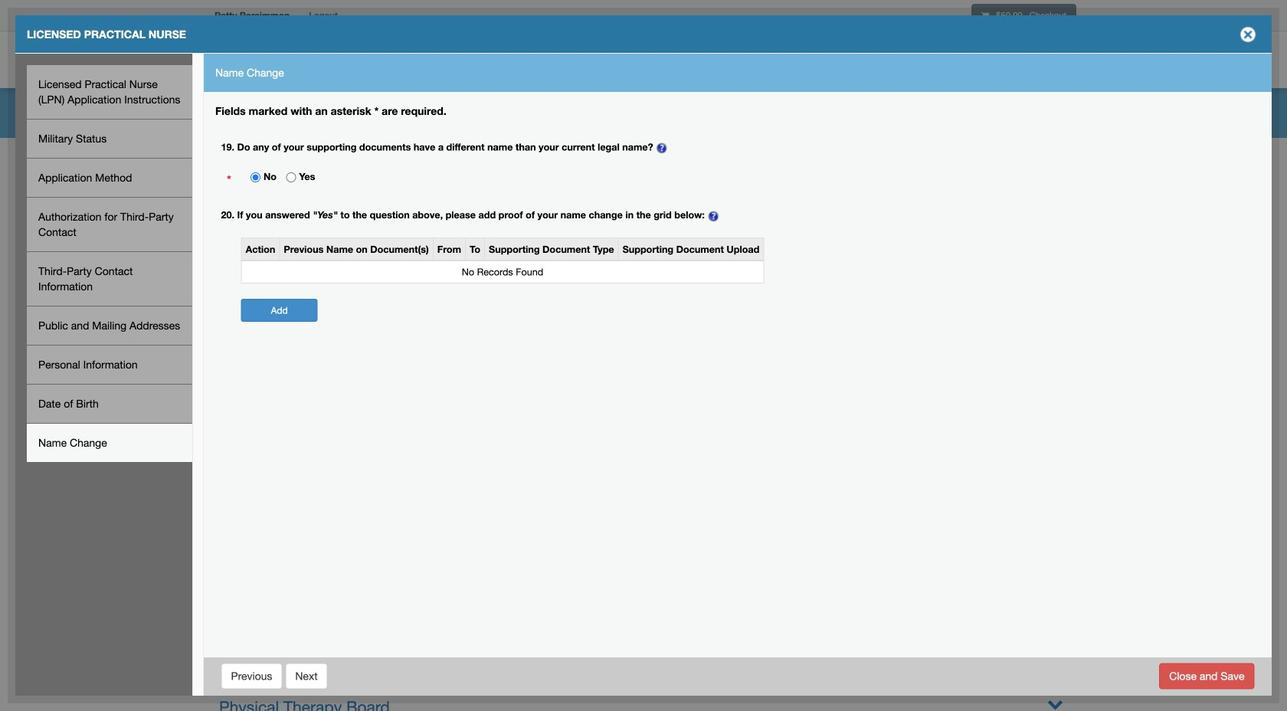 Task type: locate. For each thing, give the bounding box(es) containing it.
None button
[[221, 663, 282, 689], [285, 663, 328, 689], [1160, 663, 1255, 689], [221, 663, 282, 689], [285, 663, 328, 689], [1160, 663, 1255, 689]]

illinois department of financial and professional regulation image
[[207, 34, 556, 84]]

shopping cart image
[[982, 11, 990, 20]]

close window image
[[1236, 22, 1261, 47]]

None radio
[[251, 173, 261, 183], [286, 173, 296, 183], [251, 173, 261, 183], [286, 173, 296, 183]]

note: you may add more than one entry to the grid below. image
[[708, 210, 720, 222]]



Task type: describe. For each thing, give the bounding box(es) containing it.
chevron down image
[[1048, 696, 1064, 711]]

chevron down image
[[1048, 645, 1064, 661]]

for example: my university transcripts have my maiden name listed, since then my last name has changed. image
[[656, 142, 668, 154]]



Task type: vqa. For each thing, say whether or not it's contained in the screenshot.
IMAGE FIELD on the left top of the page
no



